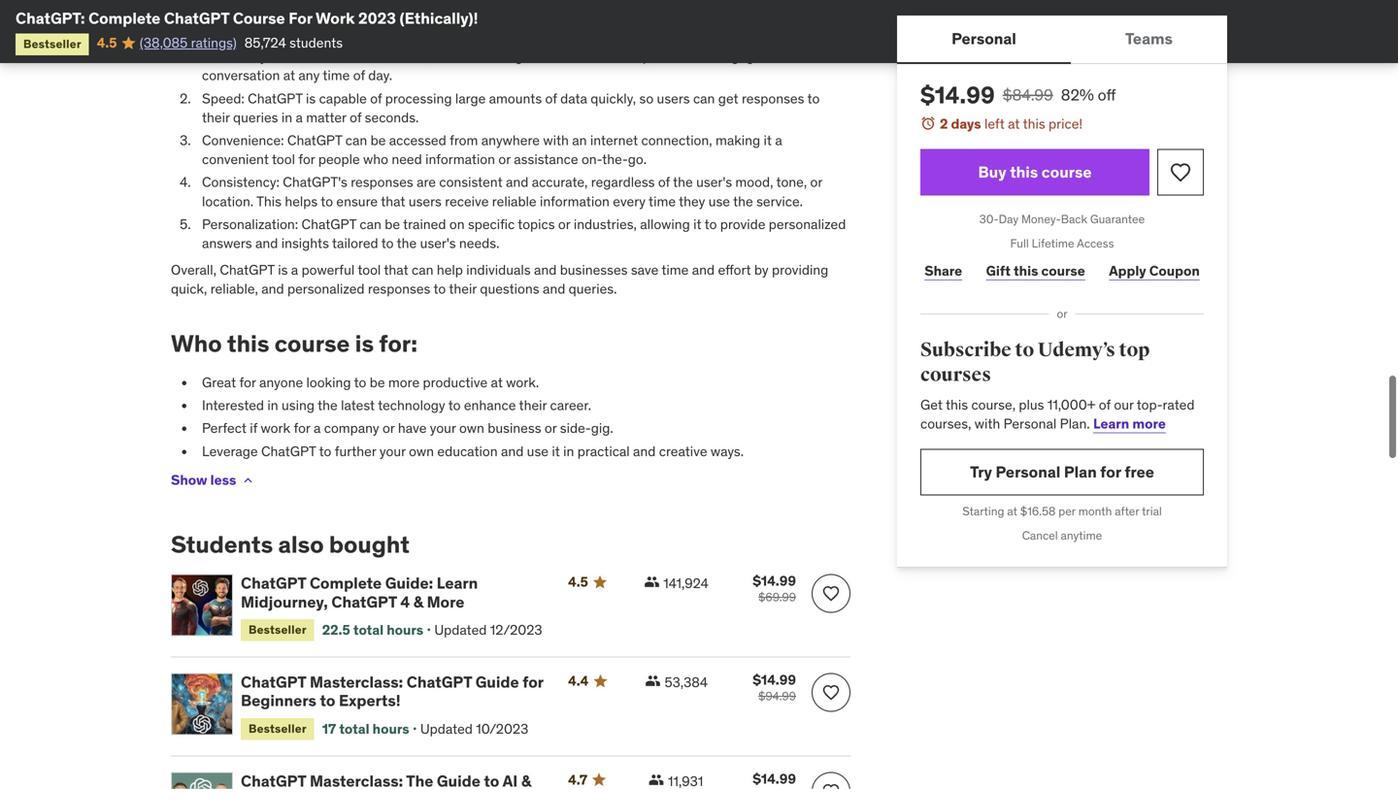 Task type: vqa. For each thing, say whether or not it's contained in the screenshot.
'(485,489 ratings)'
no



Task type: describe. For each thing, give the bounding box(es) containing it.
4
[[400, 592, 410, 612]]

updated for learn
[[434, 622, 487, 639]]

apply
[[1109, 262, 1147, 279]]

the up they
[[673, 174, 693, 191]]

less
[[210, 471, 236, 489]]

perfect
[[202, 420, 247, 437]]

chatgpt up reliable,
[[220, 261, 275, 279]]

1 vertical spatial it
[[693, 215, 702, 233]]

subscribe
[[921, 338, 1012, 362]]

bestseller for chatgpt masterclass: chatgpt guide for beginners to experts!
[[249, 721, 307, 736]]

gift this course link
[[982, 252, 1090, 291]]

bestseller for chatgpt complete guide: learn midjourney, chatgpt 4 & more
[[249, 623, 307, 638]]

chatgpt up 22.5 total hours
[[332, 592, 397, 612]]

practical
[[578, 443, 630, 460]]

leverage
[[202, 443, 258, 460]]

back
[[1061, 212, 1088, 227]]

coupon
[[1150, 262, 1200, 279]]

bought
[[329, 530, 410, 559]]

have
[[398, 420, 427, 437]]

personal inside get this course, plus 11,000+ of our top-rated courses, with personal plan.
[[1004, 415, 1057, 433]]

1 vertical spatial user's
[[420, 234, 456, 252]]

for:
[[379, 329, 418, 358]]

of left day.
[[353, 67, 365, 84]]

and left creative
[[633, 443, 656, 460]]

is down the insights
[[278, 261, 288, 279]]

more inside great for anyone looking to be more productive at work. interested in using the latest technology to enhance their career. perfect if work for a company or have your own business or side-gig. leverage chatgpt to further your own education and use it in practical and creative ways.
[[388, 374, 420, 391]]

a left matter
[[296, 109, 303, 126]]

chatgpt masterclass: chatgpt guide for beginners to experts!
[[241, 672, 544, 711]]

2 vertical spatial users
[[409, 193, 442, 210]]

1 vertical spatial wishlist image
[[822, 683, 841, 703]]

a inside great for anyone looking to be more productive at work. interested in using the latest technology to enhance their career. perfect if work for a company or have your own business or side-gig. leverage chatgpt to further your own education and use it in practical and creative ways.
[[314, 420, 321, 437]]

for
[[289, 8, 312, 28]]

work
[[261, 420, 290, 437]]

1 vertical spatial be
[[385, 215, 400, 233]]

side-
[[560, 420, 591, 437]]

at right left
[[1008, 115, 1020, 133]]

courses,
[[921, 415, 971, 433]]

course for gift this course
[[1042, 262, 1085, 279]]

their down the speed:
[[202, 109, 230, 126]]

can up people at the top left
[[346, 132, 367, 149]]

courses
[[921, 363, 991, 387]]

buy this course button
[[921, 149, 1150, 196]]

students also bought
[[171, 530, 410, 559]]

at inside there are several benefits of using chatgpt, including: availability: chatgpt is available 24/7, so users can get answers to their questions or engage in conversation at any time of day. speed: chatgpt is capable of processing large amounts of data quickly, so users can get responses to their queries in a matter of seconds. convenience: chatgpt can be accessed from anywhere with an internet connection, making it a convenient tool for people who need information or assistance on-the-go. consistency: chatgpt's responses are consistent and accurate, regardless of the user's mood, tone, or location. this helps to ensure that users receive reliable information every time they use the service. personalization: chatgpt can be trained on specific topics or industries, allowing it to provide personalized answers and insights tailored to the user's needs. overall, chatgpt is a powerful tool that can help individuals and businesses save time and effort by providing quick, reliable, and personalized responses to their questions and queries.
[[283, 67, 295, 84]]

82%
[[1061, 85, 1094, 105]]

chatgpt:
[[16, 8, 85, 28]]

total for to
[[339, 720, 370, 738]]

chatgpt up the insights
[[302, 215, 356, 233]]

subscribe to udemy's top courses
[[921, 338, 1150, 387]]

access
[[1077, 236, 1114, 251]]

xsmall image for 4.7
[[649, 772, 664, 788]]

save
[[631, 261, 659, 279]]

1 vertical spatial responses
[[351, 174, 413, 191]]

convenient
[[202, 151, 269, 168]]

and left "queries."
[[543, 280, 565, 298]]

1 vertical spatial are
[[417, 174, 436, 191]]

by
[[754, 261, 769, 279]]

is left for:
[[355, 329, 374, 358]]

1 horizontal spatial get
[[718, 90, 739, 107]]

chatgpt left guide
[[407, 672, 472, 692]]

of inside get this course, plus 11,000+ of our top-rated courses, with personal plan.
[[1099, 396, 1111, 413]]

anytime
[[1061, 528, 1102, 543]]

0 horizontal spatial information
[[425, 151, 495, 168]]

0 vertical spatial bestseller
[[23, 36, 81, 51]]

0 horizontal spatial tool
[[272, 151, 295, 168]]

a right the making
[[775, 132, 782, 149]]

with inside there are several benefits of using chatgpt, including: availability: chatgpt is available 24/7, so users can get answers to their questions or engage in conversation at any time of day. speed: chatgpt is capable of processing large amounts of data quickly, so users can get responses to their queries in a matter of seconds. convenience: chatgpt can be accessed from anywhere with an internet connection, making it a convenient tool for people who need information or assistance on-the-go. consistency: chatgpt's responses are consistent and accurate, regardless of the user's mood, tone, or location. this helps to ensure that users receive reliable information every time they use the service. personalization: chatgpt can be trained on specific topics or industries, allowing it to provide personalized answers and insights tailored to the user's needs. overall, chatgpt is a powerful tool that can help individuals and businesses save time and effort by providing quick, reliable, and personalized responses to their questions and queries.
[[543, 132, 569, 149]]

0 vertical spatial that
[[381, 193, 405, 210]]

xsmall image for 4.5
[[644, 575, 660, 590]]

money-
[[1022, 212, 1061, 227]]

guarantee
[[1090, 212, 1145, 227]]

and right reliable,
[[261, 280, 284, 298]]

left
[[985, 115, 1005, 133]]

also
[[278, 530, 324, 559]]

and up reliable
[[506, 174, 529, 191]]

anywhere
[[481, 132, 540, 149]]

full
[[1010, 236, 1029, 251]]

0 vertical spatial questions
[[638, 48, 698, 65]]

1 vertical spatial own
[[409, 443, 434, 460]]

rated
[[1163, 396, 1195, 413]]

and left effort
[[692, 261, 715, 279]]

$94.99
[[758, 689, 796, 704]]

1 horizontal spatial xsmall image
[[645, 673, 661, 689]]

chatgpt up "queries"
[[248, 90, 303, 107]]

their down help
[[449, 280, 477, 298]]

using inside there are several benefits of using chatgpt, including: availability: chatgpt is available 24/7, so users can get answers to their questions or engage in conversation at any time of day. speed: chatgpt is capable of processing large amounts of data quickly, so users can get responses to their queries in a matter of seconds. convenience: chatgpt can be accessed from anywhere with an internet connection, making it a convenient tool for people who need information or assistance on-the-go. consistency: chatgpt's responses are consistent and accurate, regardless of the user's mood, tone, or location. this helps to ensure that users receive reliable information every time they use the service. personalization: chatgpt can be trained on specific topics or industries, allowing it to provide personalized answers and insights tailored to the user's needs. overall, chatgpt is a powerful tool that can help individuals and businesses save time and effort by providing quick, reliable, and personalized responses to their questions and queries.
[[346, 21, 379, 38]]

chatgpt masterclass: chatgpt guide for beginners to experts! link
[[241, 672, 545, 711]]

1 horizontal spatial user's
[[696, 174, 732, 191]]

seconds.
[[365, 109, 419, 126]]

1 vertical spatial questions
[[480, 280, 540, 298]]

who
[[171, 329, 222, 358]]

in down side-
[[563, 443, 574, 460]]

of left data at the left top of page
[[545, 90, 557, 107]]

internet
[[590, 132, 638, 149]]

consistent
[[439, 174, 503, 191]]

or left engage
[[701, 48, 713, 65]]

businesses
[[560, 261, 628, 279]]

using inside great for anyone looking to be more productive at work. interested in using the latest technology to enhance their career. perfect if work for a company or have your own business or side-gig. leverage chatgpt to further your own education and use it in practical and creative ways.
[[282, 397, 315, 414]]

try
[[970, 462, 992, 482]]

17 total hours
[[322, 720, 409, 738]]

data
[[560, 90, 587, 107]]

2023
[[358, 8, 396, 28]]

queries.
[[569, 280, 617, 298]]

business
[[488, 420, 541, 437]]

work.
[[506, 374, 539, 391]]

2 horizontal spatial it
[[764, 132, 772, 149]]

2 vertical spatial time
[[662, 261, 689, 279]]

great
[[202, 374, 236, 391]]

individuals
[[466, 261, 531, 279]]

free
[[1125, 462, 1155, 482]]

there
[[171, 21, 206, 38]]

students
[[171, 530, 273, 559]]

of down day.
[[370, 90, 382, 107]]

in right engage
[[765, 48, 776, 65]]

course for buy this course
[[1042, 162, 1092, 182]]

learn more
[[1093, 415, 1166, 433]]

learn inside chatgpt complete guide: learn midjourney, chatgpt 4 & more
[[437, 574, 478, 594]]

or right tone,
[[810, 174, 823, 191]]

53,384
[[665, 674, 708, 691]]

1 vertical spatial information
[[540, 193, 610, 210]]

0 horizontal spatial get
[[515, 48, 535, 65]]

can up connection,
[[693, 90, 715, 107]]

22.5 total hours
[[322, 622, 424, 639]]

available
[[345, 48, 398, 65]]

this down $84.99
[[1023, 115, 1046, 133]]

0 vertical spatial are
[[209, 21, 228, 38]]

1 vertical spatial more
[[1133, 415, 1166, 433]]

$14.99 $69.99
[[753, 573, 796, 605]]

it inside great for anyone looking to be more productive at work. interested in using the latest technology to enhance their career. perfect if work for a company or have your own business or side-gig. leverage chatgpt to further your own education and use it in practical and creative ways.
[[552, 443, 560, 460]]

this
[[256, 193, 282, 210]]

on-
[[582, 151, 602, 168]]

large
[[455, 90, 486, 107]]

use inside great for anyone looking to be more productive at work. interested in using the latest technology to enhance their career. perfect if work for a company or have your own business or side-gig. leverage chatgpt to further your own education and use it in practical and creative ways.
[[527, 443, 549, 460]]

try personal plan for free link
[[921, 449, 1204, 496]]

if
[[250, 420, 257, 437]]

hours for &
[[387, 622, 424, 639]]

chatgpt down matter
[[287, 132, 342, 149]]

(38,085 ratings)
[[140, 34, 237, 51]]

any
[[299, 67, 320, 84]]

providing
[[772, 261, 829, 279]]

to inside subscribe to udemy's top courses
[[1015, 338, 1034, 362]]

for right work
[[294, 420, 310, 437]]

allowing
[[640, 215, 690, 233]]

latest
[[341, 397, 375, 414]]

for left free on the right
[[1101, 462, 1121, 482]]

0 vertical spatial personalized
[[769, 215, 846, 233]]

can up tailored
[[360, 215, 382, 233]]

0 horizontal spatial so
[[436, 48, 450, 65]]

the down mood,
[[733, 193, 753, 210]]

updated 10/2023
[[420, 720, 529, 738]]

personal button
[[897, 16, 1071, 62]]

starting
[[963, 504, 1005, 519]]

be inside great for anyone looking to be more productive at work. interested in using the latest technology to enhance their career. perfect if work for a company or have your own business or side-gig. leverage chatgpt to further your own education and use it in practical and creative ways.
[[370, 374, 385, 391]]

can left help
[[412, 261, 434, 279]]

is left available
[[332, 48, 341, 65]]

30-
[[980, 212, 999, 227]]

of down capable
[[350, 109, 362, 126]]

and down personalization:
[[255, 234, 278, 252]]

chatgpt down 'students also bought'
[[241, 574, 306, 594]]

teams button
[[1071, 16, 1227, 62]]

1 horizontal spatial tool
[[358, 261, 381, 279]]

trained
[[403, 215, 446, 233]]

1 horizontal spatial your
[[430, 420, 456, 437]]

guide:
[[385, 574, 433, 594]]

and down business
[[501, 443, 524, 460]]



Task type: locate. For each thing, give the bounding box(es) containing it.
with
[[543, 132, 569, 149], [975, 415, 1001, 433]]

course for who this course is for:
[[275, 329, 350, 358]]

xsmall image right less
[[240, 473, 256, 488]]

xsmall image right '4.7'
[[649, 772, 664, 788]]

answers down personalization:
[[202, 234, 252, 252]]

12/2023
[[490, 622, 542, 639]]

hours down 4
[[387, 622, 424, 639]]

1 vertical spatial using
[[282, 397, 315, 414]]

2 vertical spatial course
[[275, 329, 350, 358]]

overall,
[[171, 261, 217, 279]]

hours
[[387, 622, 424, 639], [373, 720, 409, 738]]

for inside chatgpt masterclass: chatgpt guide for beginners to experts!
[[523, 672, 544, 692]]

0 vertical spatial it
[[764, 132, 772, 149]]

needs.
[[459, 234, 500, 252]]

xsmall image
[[240, 473, 256, 488], [645, 673, 661, 689]]

answers
[[538, 48, 589, 65], [202, 234, 252, 252]]

1 vertical spatial personalized
[[287, 280, 365, 298]]

0 horizontal spatial more
[[388, 374, 420, 391]]

own up the education
[[459, 420, 484, 437]]

1 vertical spatial your
[[380, 443, 406, 460]]

and down topics
[[534, 261, 557, 279]]

1 vertical spatial bestseller
[[249, 623, 307, 638]]

show less
[[171, 471, 236, 489]]

more down 'top-'
[[1133, 415, 1166, 433]]

are down need
[[417, 174, 436, 191]]

the down the trained
[[397, 234, 417, 252]]

0 horizontal spatial questions
[[480, 280, 540, 298]]

helps
[[285, 193, 318, 210]]

1 vertical spatial get
[[718, 90, 739, 107]]

reliable,
[[210, 280, 258, 298]]

course up looking
[[275, 329, 350, 358]]

&
[[413, 592, 423, 612]]

1 horizontal spatial so
[[639, 90, 654, 107]]

0 horizontal spatial xsmall image
[[240, 473, 256, 488]]

complete for chatgpt:
[[88, 8, 161, 28]]

course
[[1042, 162, 1092, 182], [1042, 262, 1085, 279], [275, 329, 350, 358]]

who
[[363, 151, 388, 168]]

the down looking
[[318, 397, 338, 414]]

0 vertical spatial hours
[[387, 622, 424, 639]]

1 horizontal spatial personalized
[[769, 215, 846, 233]]

updated for guide
[[420, 720, 473, 738]]

personal inside button
[[952, 29, 1017, 48]]

$14.99 for $14.99 $94.99
[[753, 672, 796, 689]]

course inside button
[[1042, 162, 1092, 182]]

personal up $14.99 $84.99 82% off
[[952, 29, 1017, 48]]

wishlist image
[[1169, 161, 1193, 184], [822, 683, 841, 703]]

responses down engage
[[742, 90, 805, 107]]

1 horizontal spatial users
[[454, 48, 487, 65]]

2 horizontal spatial users
[[657, 90, 690, 107]]

the inside great for anyone looking to be more productive at work. interested in using the latest technology to enhance their career. perfect if work for a company or have your own business or side-gig. leverage chatgpt to further your own education and use it in practical and creative ways.
[[318, 397, 338, 414]]

0 vertical spatial personal
[[952, 29, 1017, 48]]

chatgpt up any
[[273, 48, 328, 65]]

total right 17
[[339, 720, 370, 738]]

$69.99
[[758, 590, 796, 605]]

price!
[[1049, 115, 1083, 133]]

this for gift this course
[[1014, 262, 1039, 279]]

buy
[[978, 162, 1007, 182]]

course down lifetime on the right top of page
[[1042, 262, 1085, 279]]

gift this course
[[986, 262, 1085, 279]]

1 vertical spatial that
[[384, 261, 408, 279]]

with inside get this course, plus 11,000+ of our top-rated courses, with personal plan.
[[975, 415, 1001, 433]]

0 horizontal spatial use
[[527, 443, 549, 460]]

personalized down service.
[[769, 215, 846, 233]]

personalized down powerful
[[287, 280, 365, 298]]

0 vertical spatial your
[[430, 420, 456, 437]]

2
[[940, 115, 948, 133]]

0 horizontal spatial it
[[552, 443, 560, 460]]

course inside 'link'
[[1042, 262, 1085, 279]]

there are several benefits of using chatgpt, including: availability: chatgpt is available 24/7, so users can get answers to their questions or engage in conversation at any time of day. speed: chatgpt is capable of processing large amounts of data quickly, so users can get responses to their queries in a matter of seconds. convenience: chatgpt can be accessed from anywhere with an internet connection, making it a convenient tool for people who need information or assistance on-the-go. consistency: chatgpt's responses are consistent and accurate, regardless of the user's mood, tone, or location. this helps to ensure that users receive reliable information every time they use the service. personalization: chatgpt can be trained on specific topics or industries, allowing it to provide personalized answers and insights tailored to the user's needs. overall, chatgpt is a powerful tool that can help individuals and businesses save time and effort by providing quick, reliable, and personalized responses to their questions and queries.
[[171, 21, 846, 298]]

0 vertical spatial wishlist image
[[1169, 161, 1193, 184]]

tab list containing personal
[[897, 16, 1227, 64]]

can down including:
[[490, 48, 512, 65]]

hours down experts!
[[373, 720, 409, 738]]

0 vertical spatial updated
[[434, 622, 487, 639]]

beginners
[[241, 691, 317, 711]]

1 horizontal spatial learn
[[1093, 415, 1130, 433]]

their down the "work."
[[519, 397, 547, 414]]

use right they
[[709, 193, 730, 210]]

2 vertical spatial be
[[370, 374, 385, 391]]

with up assistance
[[543, 132, 569, 149]]

who this course is for:
[[171, 329, 418, 358]]

this right buy
[[1010, 162, 1038, 182]]

using down anyone at the top
[[282, 397, 315, 414]]

1 vertical spatial with
[[975, 415, 1001, 433]]

to inside chatgpt masterclass: chatgpt guide for beginners to experts!
[[320, 691, 335, 711]]

2 vertical spatial it
[[552, 443, 560, 460]]

hours for experts!
[[373, 720, 409, 738]]

this for buy this course
[[1010, 162, 1038, 182]]

it down they
[[693, 215, 702, 233]]

be up who at the top left
[[371, 132, 386, 149]]

1 vertical spatial updated
[[420, 720, 473, 738]]

this up the great
[[227, 329, 269, 358]]

tab list
[[897, 16, 1227, 64]]

plan
[[1064, 462, 1097, 482]]

0 horizontal spatial user's
[[420, 234, 456, 252]]

1 horizontal spatial wishlist image
[[1169, 161, 1193, 184]]

$14.99 $94.99
[[753, 672, 796, 704]]

wishlist image for 4.5
[[822, 584, 841, 604]]

$84.99
[[1003, 85, 1053, 105]]

your down have
[[380, 443, 406, 460]]

guide
[[476, 672, 519, 692]]

user's up they
[[696, 174, 732, 191]]

in up work
[[267, 397, 278, 414]]

0 horizontal spatial are
[[209, 21, 228, 38]]

0 vertical spatial be
[[371, 132, 386, 149]]

0 vertical spatial information
[[425, 151, 495, 168]]

0 vertical spatial 4.5
[[97, 34, 117, 51]]

the
[[673, 174, 693, 191], [733, 193, 753, 210], [397, 234, 417, 252], [318, 397, 338, 414]]

for up interested
[[239, 374, 256, 391]]

or up udemy's
[[1057, 307, 1068, 322]]

personal up $16.58
[[996, 462, 1061, 482]]

0 horizontal spatial complete
[[88, 8, 161, 28]]

plus
[[1019, 396, 1044, 413]]

connection,
[[641, 132, 712, 149]]

conversation
[[202, 67, 280, 84]]

that right ensure
[[381, 193, 405, 210]]

answers up data at the left top of page
[[538, 48, 589, 65]]

1 vertical spatial learn
[[437, 574, 478, 594]]

availability:
[[202, 48, 270, 65]]

this inside 'link'
[[1014, 262, 1039, 279]]

1 vertical spatial use
[[527, 443, 549, 460]]

more
[[427, 592, 465, 612]]

or down the anywhere
[[499, 151, 511, 168]]

for inside there are several benefits of using chatgpt, including: availability: chatgpt is available 24/7, so users can get answers to their questions or engage in conversation at any time of day. speed: chatgpt is capable of processing large amounts of data quickly, so users can get responses to their queries in a matter of seconds. convenience: chatgpt can be accessed from anywhere with an internet connection, making it a convenient tool for people who need information or assistance on-the-go. consistency: chatgpt's responses are consistent and accurate, regardless of the user's mood, tone, or location. this helps to ensure that users receive reliable information every time they use the service. personalization: chatgpt can be trained on specific topics or industries, allowing it to provide personalized answers and insights tailored to the user's needs. overall, chatgpt is a powerful tool that can help individuals and businesses save time and effort by providing quick, reliable, and personalized responses to their questions and queries.
[[298, 151, 315, 168]]

1 vertical spatial time
[[649, 193, 676, 210]]

including:
[[443, 21, 502, 38]]

1 vertical spatial complete
[[310, 574, 382, 594]]

0 vertical spatial use
[[709, 193, 730, 210]]

1 vertical spatial course
[[1042, 262, 1085, 279]]

their inside great for anyone looking to be more productive at work. interested in using the latest technology to enhance their career. perfect if work for a company or have your own business or side-gig. leverage chatgpt to further your own education and use it in practical and creative ways.
[[519, 397, 547, 414]]

this inside button
[[1010, 162, 1038, 182]]

1 vertical spatial so
[[639, 90, 654, 107]]

bestseller down midjourney,
[[249, 623, 307, 638]]

off
[[1098, 85, 1116, 105]]

$14.99 for $14.99 $69.99
[[753, 573, 796, 590]]

lifetime
[[1032, 236, 1075, 251]]

engage
[[716, 48, 762, 65]]

regardless
[[591, 174, 655, 191]]

apply coupon button
[[1105, 252, 1204, 291]]

chatgpt down midjourney,
[[241, 672, 306, 692]]

0 vertical spatial responses
[[742, 90, 805, 107]]

1 horizontal spatial use
[[709, 193, 730, 210]]

the-
[[602, 151, 628, 168]]

questions down the individuals
[[480, 280, 540, 298]]

0 vertical spatial course
[[1042, 162, 1092, 182]]

an
[[572, 132, 587, 149]]

0 horizontal spatial learn
[[437, 574, 478, 594]]

total for 4
[[353, 622, 384, 639]]

0 vertical spatial using
[[346, 21, 379, 38]]

0 vertical spatial tool
[[272, 151, 295, 168]]

complete inside chatgpt complete guide: learn midjourney, chatgpt 4 & more
[[310, 574, 382, 594]]

alarm image
[[921, 116, 936, 131]]

2 vertical spatial responses
[[368, 280, 431, 298]]

complete down bought
[[310, 574, 382, 594]]

1 horizontal spatial 4.5
[[568, 574, 588, 591]]

share button
[[921, 252, 967, 291]]

benefits
[[278, 21, 328, 38]]

quickly,
[[591, 90, 636, 107]]

at up enhance
[[491, 374, 503, 391]]

insights
[[281, 234, 329, 252]]

2 wishlist image from the top
[[822, 782, 841, 790]]

$14.99 for $14.99 $84.99 82% off
[[921, 81, 995, 110]]

responses
[[742, 90, 805, 107], [351, 174, 413, 191], [368, 280, 431, 298]]

use down business
[[527, 443, 549, 460]]

2 vertical spatial personal
[[996, 462, 1061, 482]]

85,724 students
[[244, 34, 343, 51]]

1 vertical spatial users
[[657, 90, 690, 107]]

time up allowing
[[649, 193, 676, 210]]

speed:
[[202, 90, 245, 107]]

for right guide
[[523, 672, 544, 692]]

using up available
[[346, 21, 379, 38]]

0 horizontal spatial users
[[409, 193, 442, 210]]

0 vertical spatial xsmall image
[[240, 473, 256, 488]]

1 horizontal spatial questions
[[638, 48, 698, 65]]

get up the making
[[718, 90, 739, 107]]

0 vertical spatial time
[[323, 67, 350, 84]]

1 vertical spatial wishlist image
[[822, 782, 841, 790]]

great for anyone looking to be more productive at work. interested in using the latest technology to enhance their career. perfect if work for a company or have your own business or side-gig. leverage chatgpt to further your own education and use it in practical and creative ways.
[[202, 374, 744, 460]]

1 horizontal spatial complete
[[310, 574, 382, 594]]

0 horizontal spatial wishlist image
[[822, 683, 841, 703]]

topics
[[518, 215, 555, 233]]

1 horizontal spatial with
[[975, 415, 1001, 433]]

1 vertical spatial tool
[[358, 261, 381, 279]]

time right save
[[662, 261, 689, 279]]

wishlist image
[[822, 584, 841, 604], [822, 782, 841, 790]]

course up back
[[1042, 162, 1092, 182]]

and
[[506, 174, 529, 191], [255, 234, 278, 252], [534, 261, 557, 279], [692, 261, 715, 279], [261, 280, 284, 298], [543, 280, 565, 298], [501, 443, 524, 460], [633, 443, 656, 460]]

or
[[701, 48, 713, 65], [499, 151, 511, 168], [810, 174, 823, 191], [558, 215, 570, 233], [1057, 307, 1068, 322], [383, 420, 395, 437], [545, 420, 557, 437]]

1 vertical spatial answers
[[202, 234, 252, 252]]

they
[[679, 193, 705, 210]]

further
[[335, 443, 376, 460]]

tool up chatgpt's on the top
[[272, 151, 295, 168]]

or left have
[[383, 420, 395, 437]]

85,724
[[244, 34, 286, 51]]

amounts
[[489, 90, 542, 107]]

consistency:
[[202, 174, 280, 191]]

use inside there are several benefits of using chatgpt, including: availability: chatgpt is available 24/7, so users can get answers to their questions or engage in conversation at any time of day. speed: chatgpt is capable of processing large amounts of data quickly, so users can get responses to their queries in a matter of seconds. convenience: chatgpt can be accessed from anywhere with an internet connection, making it a convenient tool for people who need information or assistance on-the-go. consistency: chatgpt's responses are consistent and accurate, regardless of the user's mood, tone, or location. this helps to ensure that users receive reliable information every time they use the service. personalization: chatgpt can be trained on specific topics or industries, allowing it to provide personalized answers and insights tailored to the user's needs. overall, chatgpt is a powerful tool that can help individuals and businesses save time and effort by providing quick, reliable, and personalized responses to their questions and queries.
[[709, 193, 730, 210]]

1 horizontal spatial information
[[540, 193, 610, 210]]

total
[[353, 622, 384, 639], [339, 720, 370, 738]]

user's down the trained
[[420, 234, 456, 252]]

0 vertical spatial complete
[[88, 8, 161, 28]]

this for get this course, plus 11,000+ of our top-rated courses, with personal plan.
[[946, 396, 968, 413]]

users down including:
[[454, 48, 487, 65]]

xsmall image
[[644, 575, 660, 590], [649, 772, 664, 788]]

1 vertical spatial 4.5
[[568, 574, 588, 591]]

teams
[[1125, 29, 1173, 48]]

of left our
[[1099, 396, 1111, 413]]

this for who this course is for:
[[227, 329, 269, 358]]

making
[[716, 132, 761, 149]]

1 vertical spatial total
[[339, 720, 370, 738]]

at inside starting at $16.58 per month after trial cancel anytime
[[1007, 504, 1018, 519]]

service.
[[757, 193, 803, 210]]

is down any
[[306, 90, 316, 107]]

0 vertical spatial answers
[[538, 48, 589, 65]]

work
[[316, 8, 355, 28]]

chatgpt up (38,085 ratings)
[[164, 8, 229, 28]]

or right topics
[[558, 215, 570, 233]]

0 horizontal spatial your
[[380, 443, 406, 460]]

specific
[[468, 215, 515, 233]]

1 vertical spatial personal
[[1004, 415, 1057, 433]]

or left side-
[[545, 420, 557, 437]]

experts!
[[339, 691, 401, 711]]

xsmall image inside show less button
[[240, 473, 256, 488]]

their up quickly, at left top
[[607, 48, 635, 65]]

0 vertical spatial xsmall image
[[644, 575, 660, 590]]

career.
[[550, 397, 591, 414]]

location.
[[202, 193, 254, 210]]

0 vertical spatial users
[[454, 48, 487, 65]]

of right regardless
[[658, 174, 670, 191]]

reliable
[[492, 193, 537, 210]]

education
[[437, 443, 498, 460]]

141,924
[[664, 575, 709, 593]]

of right benefits
[[331, 21, 343, 38]]

complete for chatgpt
[[310, 574, 382, 594]]

0 vertical spatial user's
[[696, 174, 732, 191]]

at inside great for anyone looking to be more productive at work. interested in using the latest technology to enhance their career. perfect if work for a company or have your own business or side-gig. leverage chatgpt to further your own education and use it in practical and creative ways.
[[491, 374, 503, 391]]

in right "queries"
[[281, 109, 292, 126]]

updated left 10/2023
[[420, 720, 473, 738]]

midjourney,
[[241, 592, 328, 612]]

chatgpt inside great for anyone looking to be more productive at work. interested in using the latest technology to enhance their career. perfect if work for a company or have your own business or side-gig. leverage chatgpt to further your own education and use it in practical and creative ways.
[[261, 443, 316, 460]]

every
[[613, 193, 646, 210]]

company
[[324, 420, 379, 437]]

to
[[592, 48, 604, 65], [808, 90, 820, 107], [321, 193, 333, 210], [705, 215, 717, 233], [381, 234, 394, 252], [434, 280, 446, 298], [1015, 338, 1034, 362], [354, 374, 366, 391], [448, 397, 461, 414], [319, 443, 331, 460], [320, 691, 335, 711]]

$14.99 for $14.99
[[753, 770, 796, 788]]

$14.99 right 141,924
[[753, 573, 796, 590]]

so right quickly, at left top
[[639, 90, 654, 107]]

1 wishlist image from the top
[[822, 584, 841, 604]]

a down the insights
[[291, 261, 298, 279]]

chatgpt complete guide: learn midjourney, chatgpt 4 & more
[[241, 574, 478, 612]]

per
[[1059, 504, 1076, 519]]

in
[[765, 48, 776, 65], [281, 109, 292, 126], [267, 397, 278, 414], [563, 443, 574, 460]]

more
[[388, 374, 420, 391], [1133, 415, 1166, 433]]

complete up (38,085
[[88, 8, 161, 28]]

that left help
[[384, 261, 408, 279]]

1 horizontal spatial are
[[417, 174, 436, 191]]

this inside get this course, plus 11,000+ of our top-rated courses, with personal plan.
[[946, 396, 968, 413]]

information down accurate,
[[540, 193, 610, 210]]

0 horizontal spatial answers
[[202, 234, 252, 252]]

bestseller down beginners
[[249, 721, 307, 736]]

their
[[607, 48, 635, 65], [202, 109, 230, 126], [449, 280, 477, 298], [519, 397, 547, 414]]

for up chatgpt's on the top
[[298, 151, 315, 168]]

it right the making
[[764, 132, 772, 149]]

chatgpt down work
[[261, 443, 316, 460]]

xsmall image left 141,924
[[644, 575, 660, 590]]

go.
[[628, 151, 647, 168]]

users up connection,
[[657, 90, 690, 107]]

1 horizontal spatial using
[[346, 21, 379, 38]]

0 vertical spatial own
[[459, 420, 484, 437]]

show
[[171, 471, 207, 489]]

2 vertical spatial bestseller
[[249, 721, 307, 736]]

gift
[[986, 262, 1011, 279]]

capable
[[319, 90, 367, 107]]

is
[[332, 48, 341, 65], [306, 90, 316, 107], [278, 261, 288, 279], [355, 329, 374, 358]]

0 vertical spatial learn
[[1093, 415, 1130, 433]]

0 horizontal spatial 4.5
[[97, 34, 117, 51]]

0 vertical spatial more
[[388, 374, 420, 391]]

0 horizontal spatial using
[[282, 397, 315, 414]]

using
[[346, 21, 379, 38], [282, 397, 315, 414]]

1 vertical spatial hours
[[373, 720, 409, 738]]

updated down more
[[434, 622, 487, 639]]

chatgpt,
[[382, 21, 440, 38]]

more up technology
[[388, 374, 420, 391]]

wishlist image for 4.7
[[822, 782, 841, 790]]

0 vertical spatial wishlist image
[[822, 584, 841, 604]]

several
[[232, 21, 275, 38]]



